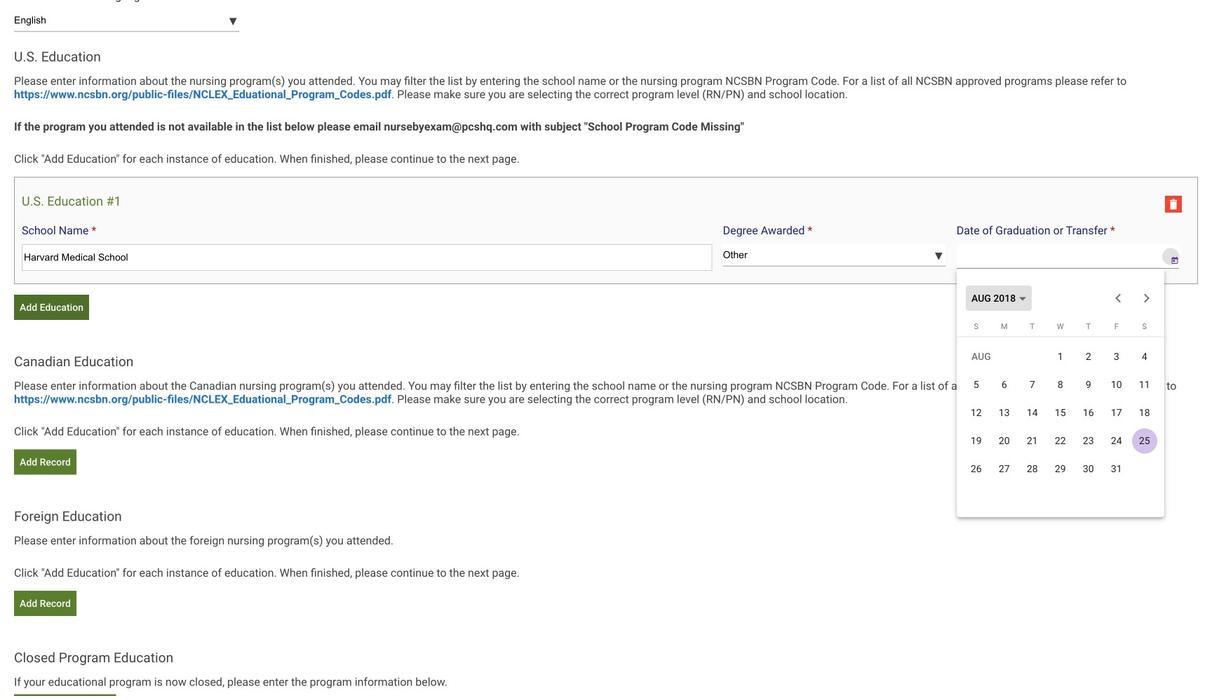 Task type: vqa. For each thing, say whether or not it's contained in the screenshot.
Massachusetts state seal image
no



Task type: locate. For each thing, give the bounding box(es) containing it.
4 row from the top
[[963, 427, 1159, 455]]

None field
[[22, 244, 713, 271], [957, 244, 1160, 269], [22, 244, 713, 271], [957, 244, 1160, 269]]

row
[[963, 343, 1159, 371], [963, 371, 1159, 399], [963, 399, 1159, 427], [963, 427, 1159, 455], [963, 455, 1159, 483]]

heading
[[22, 194, 121, 209]]

no color image
[[1166, 196, 1183, 213]]

grid
[[963, 322, 1159, 483]]

3 row from the top
[[963, 399, 1159, 427]]

1 row from the top
[[963, 343, 1159, 371]]



Task type: describe. For each thing, give the bounding box(es) containing it.
5 row from the top
[[963, 455, 1159, 483]]

2 row from the top
[[963, 371, 1159, 399]]



